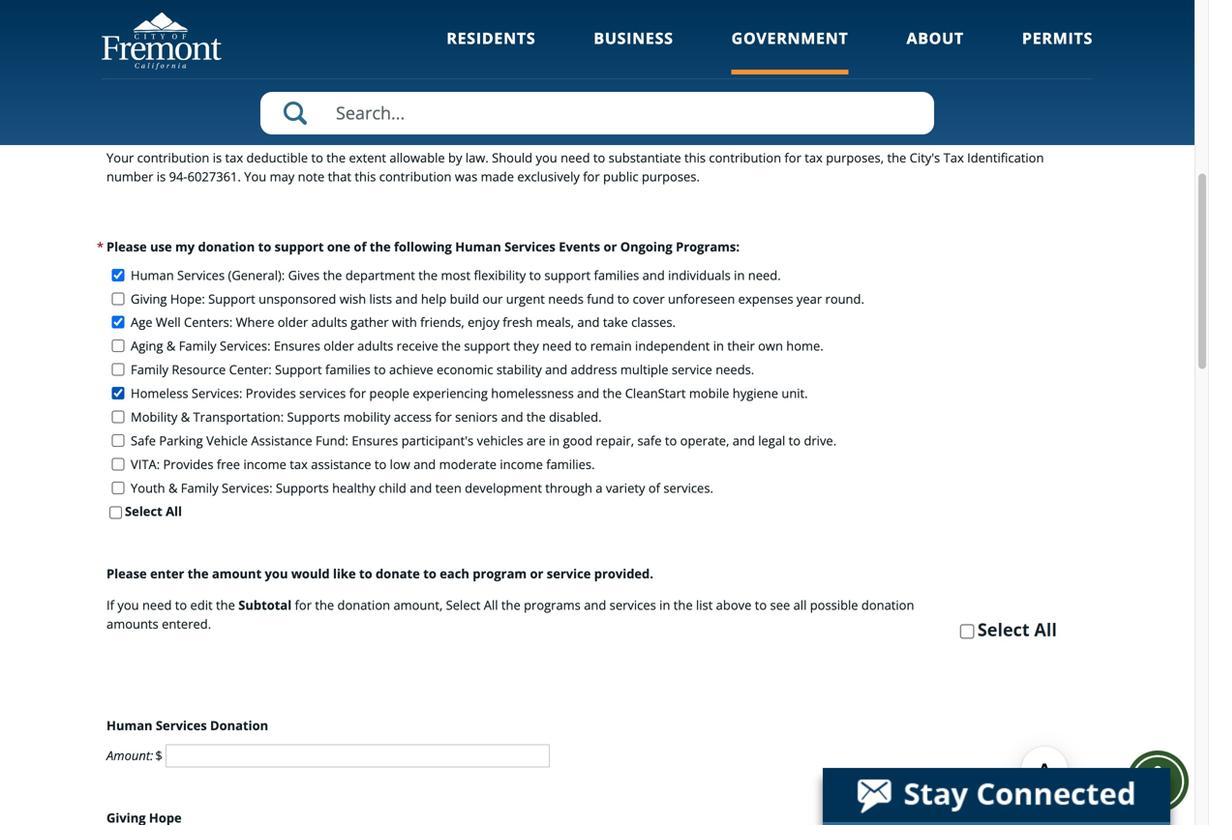 Task type: locate. For each thing, give the bounding box(es) containing it.
age
[[131, 314, 153, 331]]

service up mobile
[[672, 361, 712, 379]]

moderate
[[439, 456, 497, 473]]

tax
[[107, 74, 142, 101], [944, 149, 964, 167]]

Amount: number field
[[166, 745, 550, 768]]

0 horizontal spatial service
[[547, 566, 591, 583]]

0 horizontal spatial income
[[243, 456, 287, 473]]

hope:
[[170, 290, 205, 308]]

contribution up "94-"
[[137, 149, 209, 167]]

0 vertical spatial &
[[166, 338, 176, 355]]

the up the help
[[418, 267, 438, 284]]

needs.
[[716, 361, 754, 379]]

1 vertical spatial &
[[181, 409, 190, 426]]

to up note
[[311, 149, 323, 167]]

0 vertical spatial tax
[[107, 74, 142, 101]]

0 horizontal spatial tax
[[107, 74, 142, 101]]

0 horizontal spatial older
[[278, 314, 308, 331]]

0 horizontal spatial provides
[[163, 456, 213, 473]]

0 vertical spatial select
[[125, 503, 162, 521]]

address
[[571, 361, 617, 379]]

0 vertical spatial you
[[536, 149, 557, 167]]

2 vertical spatial services:
[[222, 479, 273, 497]]

Aging & Family Services: Ensures older adults receive the support they need to remain independent in their own home. checkbox
[[107, 340, 130, 353]]

receive
[[397, 338, 438, 355]]

adults down gather
[[357, 338, 393, 355]]

provides down parking
[[163, 456, 213, 473]]

2 horizontal spatial you
[[536, 149, 557, 167]]

donate
[[376, 566, 420, 583]]

is up the 6027361.
[[213, 149, 222, 167]]

0 vertical spatial services
[[299, 385, 346, 402]]

donation for donate
[[205, 8, 259, 26]]

1 vertical spatial tax
[[944, 149, 964, 167]]

1 vertical spatial provides
[[163, 456, 213, 473]]

service up the programs
[[547, 566, 591, 583]]

tax up the 6027361.
[[225, 149, 243, 167]]

support up needs
[[544, 267, 591, 284]]

2 vertical spatial &
[[168, 479, 178, 497]]

0 vertical spatial supports
[[287, 409, 340, 426]]

may
[[270, 168, 295, 185]]

0 vertical spatial of
[[354, 238, 366, 255]]

family for youth
[[181, 479, 219, 497]]

services: for supports
[[222, 479, 273, 497]]

independent
[[635, 338, 710, 355]]

support up the gives
[[275, 238, 324, 255]]

purposes.
[[642, 168, 700, 185]]

ongoing
[[620, 238, 673, 255]]

all
[[166, 503, 182, 521]]

0 horizontal spatial donation
[[198, 238, 255, 255]]

income down are on the left bottom of page
[[500, 456, 543, 473]]

tax inside your contribution is tax deductible to the extent allowable by law. should you need to substantiate this contribution for tax purposes, the city's tax identification number is 94-6027361. you may note that this contribution was made exclusively for public purposes.
[[944, 149, 964, 167]]

cover
[[633, 290, 665, 308]]

one
[[327, 238, 351, 255]]

is left "94-"
[[157, 168, 166, 185]]

operate,
[[680, 432, 729, 450]]

1 income from the left
[[243, 456, 287, 473]]

services down provided.
[[610, 597, 656, 614]]

aging & family services: ensures older adults receive the support they need to remain independent in their own home.
[[131, 338, 824, 355]]

the left list
[[674, 597, 693, 614]]

1 horizontal spatial tax
[[290, 456, 308, 473]]

donation right possible
[[862, 597, 914, 614]]

human services donation up the $
[[107, 717, 268, 735]]

1 horizontal spatial support
[[275, 361, 322, 379]]

for down 'would'
[[295, 597, 312, 614]]

the up are on the left bottom of page
[[527, 409, 546, 426]]

allowable
[[390, 149, 445, 167]]

mobility & transportation: supports mobility access for seniors and the disabled.
[[131, 409, 602, 426]]

and left teen
[[410, 479, 432, 497]]

2 horizontal spatial donation
[[862, 597, 914, 614]]

homeless
[[131, 385, 188, 402]]

support up where
[[208, 290, 255, 308]]

1 horizontal spatial you
[[265, 566, 288, 583]]

1 vertical spatial supports
[[276, 479, 329, 497]]

and up the "homelessness"
[[545, 361, 568, 379]]

1 horizontal spatial of
[[648, 479, 660, 497]]

0 vertical spatial adults
[[311, 314, 347, 331]]

1 horizontal spatial donation
[[337, 597, 390, 614]]

supports down assistance
[[276, 479, 329, 497]]

good
[[563, 432, 593, 450]]

income
[[243, 456, 287, 473], [500, 456, 543, 473]]

transportation:
[[193, 409, 284, 426]]

permits
[[1022, 28, 1093, 48]]

2 horizontal spatial tax
[[805, 149, 823, 167]]

ensures down unsponsored
[[274, 338, 320, 355]]

and down provided.
[[584, 597, 606, 614]]

select down each
[[446, 597, 481, 614]]

tax left purposes,
[[805, 149, 823, 167]]

urgent
[[506, 290, 545, 308]]

donation up (general):
[[198, 238, 255, 255]]

1 vertical spatial of
[[648, 479, 660, 497]]

0 vertical spatial provides
[[246, 385, 296, 402]]

2 vertical spatial you
[[118, 597, 139, 614]]

services: down resource
[[192, 385, 242, 402]]

amounts
[[107, 616, 159, 633]]

tax up your
[[107, 74, 142, 101]]

2 horizontal spatial support
[[544, 267, 591, 284]]

and up vehicles
[[501, 409, 523, 426]]

0 vertical spatial families
[[594, 267, 639, 284]]

services up flexibility at top left
[[504, 238, 556, 255]]

support right "center:"
[[275, 361, 322, 379]]

family
[[179, 338, 216, 355], [131, 361, 168, 379], [181, 479, 219, 497]]

tax inside please use my donation to support one of the following human services events or ongoing programs: group
[[290, 456, 308, 473]]

to right safe
[[665, 432, 677, 450]]

youth
[[131, 479, 165, 497]]

1 horizontal spatial support
[[464, 338, 510, 355]]

if you need to edit the subtotal
[[107, 597, 295, 614]]

the up family resource center: support families to achieve economic stability and address multiple service needs.
[[442, 338, 461, 355]]

wish
[[340, 290, 366, 308]]

0 horizontal spatial support
[[275, 238, 324, 255]]

donation
[[205, 8, 259, 26], [261, 74, 354, 101], [210, 717, 268, 735]]

1 vertical spatial services
[[610, 597, 656, 614]]

supports up "fund:"
[[287, 409, 340, 426]]

in right are on the left bottom of page
[[549, 432, 560, 450]]

2 income from the left
[[500, 456, 543, 473]]

you up exclusively on the left top of page
[[536, 149, 557, 167]]

select
[[125, 503, 162, 521], [446, 597, 481, 614]]

and down the address
[[577, 385, 599, 402]]

family up resource
[[179, 338, 216, 355]]

0 horizontal spatial adults
[[311, 314, 347, 331]]

through
[[545, 479, 592, 497]]

0 vertical spatial service
[[672, 361, 712, 379]]

1 horizontal spatial tax
[[944, 149, 964, 167]]

1 vertical spatial this
[[355, 168, 376, 185]]

this down extent
[[355, 168, 376, 185]]

2 vertical spatial need
[[142, 597, 172, 614]]

0 vertical spatial or
[[604, 238, 617, 255]]

amount: $
[[107, 748, 166, 765]]

the down the address
[[603, 385, 622, 402]]

services up hope:
[[177, 267, 225, 284]]

identification
[[967, 149, 1044, 167]]

Age Well Centers: Where older adults gather with friends, enjoy fresh meals, and take classes. checkbox
[[107, 316, 130, 329]]

of
[[354, 238, 366, 255], [648, 479, 660, 497]]

0 horizontal spatial is
[[157, 168, 166, 185]]

own
[[758, 338, 783, 355]]

Mobility & Transportation: Supports mobility access for seniors and the disabled. checkbox
[[107, 411, 130, 424]]

0 horizontal spatial you
[[118, 597, 139, 614]]

services:
[[220, 338, 271, 355], [192, 385, 242, 402], [222, 479, 273, 497]]

or right events
[[604, 238, 617, 255]]

of right variety
[[648, 479, 660, 497]]

0 vertical spatial family
[[179, 338, 216, 355]]

0 vertical spatial please
[[107, 238, 147, 255]]

1 vertical spatial donation
[[261, 74, 354, 101]]

services: down free at bottom
[[222, 479, 273, 497]]

contribution up programs: at the right top
[[709, 149, 781, 167]]

1 vertical spatial older
[[324, 338, 354, 355]]

their
[[727, 338, 755, 355]]

0 vertical spatial support
[[208, 290, 255, 308]]

to right legal
[[789, 432, 801, 450]]

0 vertical spatial older
[[278, 314, 308, 331]]

the
[[327, 149, 346, 167], [887, 149, 906, 167], [370, 238, 391, 255], [323, 267, 342, 284], [418, 267, 438, 284], [442, 338, 461, 355], [603, 385, 622, 402], [527, 409, 546, 426], [188, 566, 209, 583], [216, 597, 235, 614], [315, 597, 334, 614], [674, 597, 693, 614]]

department
[[345, 267, 415, 284]]

residents link
[[447, 28, 536, 75]]

contribution down allowable
[[379, 168, 452, 185]]

0 horizontal spatial contribution
[[137, 149, 209, 167]]

would
[[291, 566, 330, 583]]

please right '*'
[[107, 238, 147, 255]]

need up "amounts" on the bottom left of page
[[142, 597, 172, 614]]

need up exclusively on the left top of page
[[561, 149, 590, 167]]

select down youth
[[125, 503, 162, 521]]

the up department
[[370, 238, 391, 255]]

1 vertical spatial need
[[542, 338, 572, 355]]

of right one
[[354, 238, 366, 255]]

0 horizontal spatial services
[[299, 385, 346, 402]]

donation down please enter the amount you would like to donate to each program or service provided. at bottom
[[337, 597, 390, 614]]

programs:
[[676, 238, 740, 255]]

to up urgent
[[529, 267, 541, 284]]

permits link
[[1022, 28, 1093, 75]]

you right if on the bottom
[[118, 597, 139, 614]]

about link
[[907, 28, 964, 75]]

1 vertical spatial is
[[157, 168, 166, 185]]

1 horizontal spatial select
[[446, 597, 481, 614]]

of inside group
[[648, 479, 660, 497]]

for up mobility & transportation: supports mobility access for seniors and the disabled.
[[349, 385, 366, 402]]

the right edit
[[216, 597, 235, 614]]

services inside group
[[299, 385, 346, 402]]

1 vertical spatial or
[[530, 566, 544, 583]]

for inside "for the donation amount, select all the programs and services in the list above to see all possible donation amounts entered."
[[295, 597, 312, 614]]

a
[[596, 479, 603, 497]]

income down assistance
[[243, 456, 287, 473]]

older down gather
[[324, 338, 354, 355]]

ensures down mobility
[[352, 432, 398, 450]]

1 horizontal spatial services
[[610, 597, 656, 614]]

this up purposes.
[[684, 149, 706, 167]]

repair,
[[596, 432, 634, 450]]

was
[[455, 168, 478, 185]]

in left list
[[659, 597, 670, 614]]

to up public on the top
[[593, 149, 605, 167]]

1 horizontal spatial is
[[213, 149, 222, 167]]

achieve
[[389, 361, 433, 379]]

2 vertical spatial support
[[464, 338, 510, 355]]

unforeseen
[[668, 290, 735, 308]]

you up subtotal
[[265, 566, 288, 583]]

donation
[[198, 238, 255, 255], [337, 597, 390, 614], [862, 597, 914, 614]]

1 vertical spatial ensures
[[352, 432, 398, 450]]

1 horizontal spatial service
[[672, 361, 712, 379]]

safe
[[131, 432, 156, 450]]

participant's
[[401, 432, 474, 450]]

lists
[[369, 290, 392, 308]]

ensures
[[274, 338, 320, 355], [352, 432, 398, 450]]

& down well on the left top of page
[[166, 338, 176, 355]]

help
[[421, 290, 447, 308]]

purposes,
[[826, 149, 884, 167]]

development
[[465, 479, 542, 497]]

and
[[643, 267, 665, 284], [395, 290, 418, 308], [577, 314, 600, 331], [545, 361, 568, 379], [577, 385, 599, 402], [501, 409, 523, 426], [733, 432, 755, 450], [414, 456, 436, 473], [410, 479, 432, 497], [584, 597, 606, 614]]

need inside your contribution is tax deductible to the extent allowable by law. should you need to substantiate this contribution for tax purposes, the city's tax identification number is 94-6027361. you may note that this contribution was made exclusively for public purposes.
[[561, 149, 590, 167]]

1 horizontal spatial income
[[500, 456, 543, 473]]

0 vertical spatial donation
[[205, 8, 259, 26]]

provides down "center:"
[[246, 385, 296, 402]]

to right like
[[359, 566, 372, 583]]

services: up "center:"
[[220, 338, 271, 355]]

mobility
[[343, 409, 390, 426]]

Family Resource Center: Support families to achieve economic stability and address multiple service needs. checkbox
[[107, 364, 130, 376]]

0 vertical spatial support
[[275, 238, 324, 255]]

programs
[[524, 597, 581, 614]]

0 horizontal spatial families
[[325, 361, 371, 379]]

0 horizontal spatial or
[[530, 566, 544, 583]]

healthy
[[332, 479, 375, 497]]

& up "all" on the left of page
[[168, 479, 178, 497]]

1 horizontal spatial families
[[594, 267, 639, 284]]

family up "all" on the left of page
[[181, 479, 219, 497]]

the down 'would'
[[315, 597, 334, 614]]

0 vertical spatial need
[[561, 149, 590, 167]]

low
[[390, 456, 410, 473]]

family down aging
[[131, 361, 168, 379]]

vehicle
[[206, 432, 248, 450]]

1 horizontal spatial contribution
[[379, 168, 452, 185]]

Giving Hope: Support unsponsored wish lists and help build our urgent needs fund to cover unforeseen expenses year round. checkbox
[[107, 293, 130, 305]]

1 vertical spatial adults
[[357, 338, 393, 355]]

disabled.
[[549, 409, 602, 426]]

drive.
[[804, 432, 837, 450]]

1 horizontal spatial this
[[684, 149, 706, 167]]

tax down assistance
[[290, 456, 308, 473]]

older down unsponsored
[[278, 314, 308, 331]]

to up (general):
[[258, 238, 271, 255]]

all
[[793, 597, 807, 614]]

assistance
[[251, 432, 312, 450]]

they
[[513, 338, 539, 355]]

services up "fund:"
[[299, 385, 346, 402]]

youth & family services: supports healthy child and teen development through a variety of services.
[[131, 479, 713, 497]]

1 vertical spatial please
[[107, 566, 147, 583]]

0 vertical spatial ensures
[[274, 338, 320, 355]]

the right enter
[[188, 566, 209, 583]]

2 vertical spatial family
[[181, 479, 219, 497]]

provided.
[[594, 566, 653, 583]]

and inside "for the donation amount, select all the programs and services in the list above to see all possible donation amounts entered."
[[584, 597, 606, 614]]

to right fund
[[617, 290, 629, 308]]

$
[[155, 748, 162, 765]]

or up the programs
[[530, 566, 544, 583]]

for the donation amount, select all the programs and services in the list above to see all possible donation amounts entered.
[[107, 597, 914, 633]]

services
[[299, 385, 346, 402], [610, 597, 656, 614]]

*
[[97, 238, 104, 255]]

support
[[208, 290, 255, 308], [275, 361, 322, 379]]

classes.
[[631, 314, 676, 331]]

1 vertical spatial select
[[446, 597, 481, 614]]

fund
[[587, 290, 614, 308]]

families up people
[[325, 361, 371, 379]]

0 vertical spatial services:
[[220, 338, 271, 355]]

families up fund
[[594, 267, 639, 284]]

cleanstart
[[625, 385, 686, 402]]

1 vertical spatial you
[[265, 566, 288, 583]]

safe parking vehicle assistance fund: ensures participant's vehicles are in good repair, safe to operate, and legal to drive.
[[131, 432, 837, 450]]

amount,
[[393, 597, 443, 614]]

subtotal
[[238, 597, 292, 614]]

tax
[[225, 149, 243, 167], [805, 149, 823, 167], [290, 456, 308, 473]]



Task type: describe. For each thing, give the bounding box(es) containing it.
services up 'deductible' at the top left
[[154, 8, 202, 26]]

deductible
[[246, 149, 308, 167]]

safe
[[638, 432, 662, 450]]

to inside "for the donation amount, select all the programs and services in the list above to see all possible donation amounts entered."
[[755, 597, 767, 614]]

family resource center: support families to achieve economic stability and address multiple service needs.
[[131, 361, 754, 379]]

services.
[[663, 479, 713, 497]]

service inside group
[[672, 361, 712, 379]]

1 vertical spatial human services donation
[[107, 717, 268, 735]]

and up youth & family services: supports healthy child and teen development through a variety of services.
[[414, 456, 436, 473]]

services: for ensures
[[220, 338, 271, 355]]

Select All checkbox
[[109, 507, 122, 520]]

variety
[[606, 479, 645, 497]]

extent
[[349, 149, 386, 167]]

stay connected image
[[823, 769, 1169, 823]]

& for youth
[[168, 479, 178, 497]]

made
[[481, 168, 514, 185]]

human inside please use my donation to support one of the following human services events or ongoing programs: group
[[131, 267, 174, 284]]

law.
[[465, 149, 489, 167]]

child
[[379, 479, 406, 497]]

list
[[696, 597, 713, 614]]

to up people
[[374, 361, 386, 379]]

well
[[156, 314, 181, 331]]

0 vertical spatial human services donation
[[107, 8, 259, 26]]

age well centers: where older adults gather with friends, enjoy fresh meals, and take classes.
[[131, 314, 676, 331]]

centers:
[[184, 314, 233, 331]]

events
[[559, 238, 600, 255]]

above
[[716, 597, 752, 614]]

donation for your contribution is tax deductible to the extent allowable by law. should you need to substantiate this contribution for tax purposes, the city's tax identification number is 94-6027361. you may note that this contribution was made exclusively for public purposes.
[[261, 74, 354, 101]]

you inside your contribution is tax deductible to the extent allowable by law. should you need to substantiate this contribution for tax purposes, the city's tax identification number is 94-6027361. you may note that this contribution was made exclusively for public purposes.
[[536, 149, 557, 167]]

94-
[[169, 168, 187, 185]]

about
[[907, 28, 964, 48]]

and up with
[[395, 290, 418, 308]]

2 please from the top
[[107, 566, 147, 583]]

friends,
[[420, 314, 464, 331]]

for up participant's
[[435, 409, 452, 426]]

substantiate
[[609, 149, 681, 167]]

most
[[441, 267, 471, 284]]

meals,
[[536, 314, 574, 331]]

0 horizontal spatial of
[[354, 238, 366, 255]]

select all
[[125, 503, 182, 521]]

resource
[[172, 361, 226, 379]]

services up the $
[[156, 717, 207, 735]]

giving
[[131, 290, 167, 308]]

in left need.
[[734, 267, 745, 284]]

1 horizontal spatial provides
[[246, 385, 296, 402]]

1 horizontal spatial adults
[[357, 338, 393, 355]]

teen
[[435, 479, 462, 497]]

for left purposes,
[[785, 149, 801, 167]]

use
[[150, 238, 172, 255]]

needs
[[548, 290, 584, 308]]

0 vertical spatial this
[[684, 149, 706, 167]]

& for aging
[[166, 338, 176, 355]]

services inside group
[[177, 267, 225, 284]]

enter
[[150, 566, 184, 583]]

to left the low
[[375, 456, 387, 473]]

1 please from the top
[[107, 238, 147, 255]]

Homeless Services: Provides services for people experiencing homelessness and the CleanStart mobile hygiene unit. checkbox
[[107, 387, 130, 400]]

1 horizontal spatial or
[[604, 238, 617, 255]]

build
[[450, 290, 479, 308]]

and up cover
[[643, 267, 665, 284]]

0 horizontal spatial tax
[[225, 149, 243, 167]]

1 horizontal spatial ensures
[[352, 432, 398, 450]]

gives
[[288, 267, 320, 284]]

assistance
[[311, 456, 371, 473]]

1 vertical spatial service
[[547, 566, 591, 583]]

stability
[[497, 361, 542, 379]]

select inside "for the donation amount, select all the programs and services in the list above to see all possible donation amounts entered."
[[446, 597, 481, 614]]

for left public on the top
[[583, 168, 600, 185]]

business
[[594, 28, 673, 48]]

0 vertical spatial is
[[213, 149, 222, 167]]

vehicles
[[477, 432, 523, 450]]

aging
[[131, 338, 163, 355]]

1 vertical spatial family
[[131, 361, 168, 379]]

flexibility
[[474, 267, 526, 284]]

my
[[175, 238, 195, 255]]

please use my donation to support one of the following human services events or ongoing programs: group
[[107, 266, 1088, 503]]

our
[[482, 290, 503, 308]]

human services (general): gives the department the most flexibility to support families and individuals in need.
[[131, 267, 781, 284]]

to up entered.
[[175, 597, 187, 614]]

granicus_selectall image
[[945, 611, 1074, 654]]

0 horizontal spatial support
[[208, 290, 255, 308]]

city's
[[910, 149, 940, 167]]

1 vertical spatial families
[[325, 361, 371, 379]]

seniors
[[455, 409, 498, 426]]

and left legal
[[733, 432, 755, 450]]

0 horizontal spatial this
[[355, 168, 376, 185]]

VITA: Provides free income tax assistance to low and moderate income families. checkbox
[[107, 458, 130, 471]]

0 horizontal spatial ensures
[[274, 338, 320, 355]]

2 horizontal spatial contribution
[[709, 149, 781, 167]]

homelessness
[[491, 385, 574, 402]]

note
[[298, 168, 325, 185]]

family for aging
[[179, 338, 216, 355]]

program
[[473, 566, 527, 583]]

government link
[[732, 28, 848, 75]]

2 vertical spatial donation
[[210, 717, 268, 735]]

giving hope: support unsponsored wish lists and help build our urgent needs fund to cover unforeseen expenses year round.
[[131, 290, 864, 308]]

in inside "for the donation amount, select all the programs and services in the list above to see all possible donation amounts entered."
[[659, 597, 670, 614]]

and down fund
[[577, 314, 600, 331]]

center:
[[229, 361, 272, 379]]

free
[[217, 456, 240, 473]]

you
[[244, 168, 266, 185]]

vita:
[[131, 456, 160, 473]]

enjoy
[[468, 314, 499, 331]]

services inside "for the donation amount, select all the programs and services in the list above to see all possible donation amounts entered."
[[610, 597, 656, 614]]

(general):
[[228, 267, 285, 284]]

edit
[[190, 597, 213, 614]]

if
[[107, 597, 114, 614]]

need inside please use my donation to support one of the following human services events or ongoing programs: group
[[542, 338, 572, 355]]

business link
[[594, 28, 673, 75]]

possible
[[810, 597, 858, 614]]

expenses
[[738, 290, 793, 308]]

by
[[448, 149, 462, 167]]

all the
[[484, 597, 521, 614]]

people
[[369, 385, 410, 402]]

Search text field
[[260, 92, 934, 135]]

in left their
[[713, 338, 724, 355]]

Safe Parking Vehicle Assistance Fund: Ensures participant's vehicles are in good repair, safe to operate, and legal to drive. checkbox
[[107, 435, 130, 447]]

1 vertical spatial support
[[275, 361, 322, 379]]

Human Services (General): Gives the department the most flexibility to support families and individuals in need. checkbox
[[107, 269, 130, 282]]

the left city's
[[887, 149, 906, 167]]

Youth & Family Services: Supports healthy child and teen development through a variety of services. checkbox
[[107, 482, 130, 494]]

0 horizontal spatial select
[[125, 503, 162, 521]]

* please use my donation to support one of the following human services events or ongoing programs:
[[97, 238, 740, 255]]

the up that
[[327, 149, 346, 167]]

see
[[770, 597, 790, 614]]

that
[[328, 168, 351, 185]]

1 vertical spatial services:
[[192, 385, 242, 402]]

take
[[603, 314, 628, 331]]

1 vertical spatial support
[[544, 267, 591, 284]]

parking
[[159, 432, 203, 450]]

the right the gives
[[323, 267, 342, 284]]

deductible
[[147, 74, 256, 101]]

to up the address
[[575, 338, 587, 355]]

like
[[333, 566, 356, 583]]

to left each
[[423, 566, 436, 583]]

& for mobility
[[181, 409, 190, 426]]

1 horizontal spatial older
[[324, 338, 354, 355]]

exclusively
[[517, 168, 580, 185]]



Task type: vqa. For each thing, say whether or not it's contained in the screenshot.
places
no



